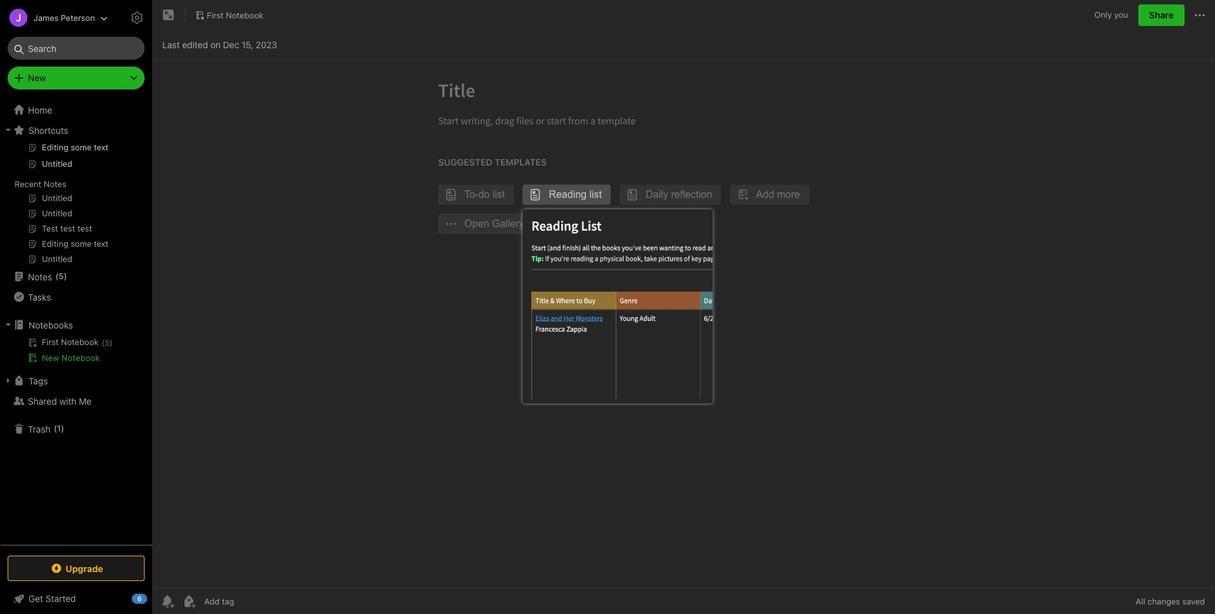 Task type: vqa. For each thing, say whether or not it's contained in the screenshot.
Choose default view option for Spreadsheets Field
no



Task type: describe. For each thing, give the bounding box(es) containing it.
all
[[1136, 596, 1146, 607]]

tags button
[[0, 371, 152, 391]]

saved
[[1183, 596, 1205, 607]]

) for notes
[[64, 271, 67, 281]]

new notebook button
[[0, 350, 152, 365]]

notes inside notes ( 5 )
[[28, 271, 52, 282]]

( 5 )
[[102, 338, 113, 348]]

add a reminder image
[[160, 594, 175, 609]]

home
[[28, 104, 52, 115]]

click to collapse image
[[148, 591, 157, 606]]

recent notes group
[[0, 140, 152, 272]]

Add tag field
[[203, 596, 298, 607]]

first notebook
[[207, 10, 264, 20]]

only you
[[1095, 10, 1129, 20]]

edited
[[182, 39, 208, 50]]

me
[[79, 396, 92, 406]]

notebooks
[[29, 319, 73, 330]]

note window element
[[152, 0, 1216, 614]]

( for notes
[[55, 271, 59, 281]]

Search text field
[[16, 37, 136, 60]]

more actions image
[[1193, 8, 1208, 23]]

tasks
[[28, 292, 51, 302]]

upgrade button
[[8, 556, 145, 581]]

new button
[[8, 67, 145, 89]]

share button
[[1139, 4, 1185, 26]]

notebook for new notebook
[[62, 353, 100, 363]]

dec
[[223, 39, 239, 50]]

) for trash
[[61, 423, 64, 433]]

get
[[29, 593, 43, 604]]

shortcuts
[[29, 125, 68, 135]]

tree containing home
[[0, 100, 152, 544]]

shared with me
[[28, 396, 92, 406]]

1
[[57, 423, 61, 433]]

expand note image
[[161, 8, 176, 23]]

started
[[46, 593, 76, 604]]

home link
[[0, 100, 152, 120]]

) inside new notebook group
[[110, 338, 113, 348]]

Note Editor text field
[[152, 61, 1216, 588]]

5 inside notes ( 5 )
[[59, 271, 64, 281]]

notebooks link
[[0, 315, 152, 335]]



Task type: locate. For each thing, give the bounding box(es) containing it.
new up tags
[[42, 353, 59, 363]]

Help and Learning task checklist field
[[0, 589, 152, 609]]

tasks button
[[0, 287, 152, 307]]

new notebook group
[[0, 335, 152, 371]]

( for trash
[[54, 423, 57, 433]]

notes inside group
[[44, 179, 66, 189]]

1 vertical spatial )
[[110, 338, 113, 348]]

james
[[34, 12, 59, 23]]

shortcuts button
[[0, 120, 152, 140]]

1 horizontal spatial 5
[[105, 338, 110, 348]]

0 vertical spatial notes
[[44, 179, 66, 189]]

add tag image
[[181, 594, 197, 609]]

6
[[137, 594, 142, 603]]

shared with me link
[[0, 391, 152, 411]]

( inside notes ( 5 )
[[55, 271, 59, 281]]

new inside button
[[42, 353, 59, 363]]

2 vertical spatial (
[[54, 423, 57, 433]]

5 inside new notebook group
[[105, 338, 110, 348]]

james peterson
[[34, 12, 95, 23]]

notebook for first notebook
[[226, 10, 264, 20]]

5 up new notebook button
[[105, 338, 110, 348]]

notebook inside new notebook button
[[62, 353, 100, 363]]

notes
[[44, 179, 66, 189], [28, 271, 52, 282]]

) right trash at the left bottom
[[61, 423, 64, 433]]

first notebook button
[[191, 6, 268, 24]]

settings image
[[129, 10, 145, 25]]

None search field
[[16, 37, 136, 60]]

notes ( 5 )
[[28, 271, 67, 282]]

notebook
[[226, 10, 264, 20], [62, 353, 100, 363]]

tree
[[0, 100, 152, 544]]

notebook up tags button
[[62, 353, 100, 363]]

recent notes
[[15, 179, 66, 189]]

0 horizontal spatial notebook
[[62, 353, 100, 363]]

share
[[1150, 10, 1174, 20]]

0 vertical spatial new
[[28, 72, 46, 83]]

new for new notebook
[[42, 353, 59, 363]]

notes up tasks
[[28, 271, 52, 282]]

) up tasks button
[[64, 271, 67, 281]]

on
[[210, 39, 221, 50]]

new up home
[[28, 72, 46, 83]]

) inside trash ( 1 )
[[61, 423, 64, 433]]

( inside trash ( 1 )
[[54, 423, 57, 433]]

) inside notes ( 5 )
[[64, 271, 67, 281]]

expand notebooks image
[[3, 320, 13, 330]]

)
[[64, 271, 67, 281], [110, 338, 113, 348], [61, 423, 64, 433]]

1 vertical spatial 5
[[105, 338, 110, 348]]

you
[[1115, 10, 1129, 20]]

More actions field
[[1193, 5, 1208, 25]]

notes right recent
[[44, 179, 66, 189]]

only
[[1095, 10, 1113, 20]]

new
[[28, 72, 46, 83], [42, 353, 59, 363]]

0 vertical spatial )
[[64, 271, 67, 281]]

0 vertical spatial notebook
[[226, 10, 264, 20]]

5 up tasks button
[[59, 271, 64, 281]]

new notebook
[[42, 353, 100, 363]]

recent
[[15, 179, 41, 189]]

expand tags image
[[3, 376, 13, 386]]

5
[[59, 271, 64, 281], [105, 338, 110, 348]]

(
[[55, 271, 59, 281], [102, 338, 105, 348], [54, 423, 57, 433]]

) up new notebook button
[[110, 338, 113, 348]]

1 vertical spatial notes
[[28, 271, 52, 282]]

2 vertical spatial )
[[61, 423, 64, 433]]

all changes saved
[[1136, 596, 1205, 607]]

last
[[162, 39, 180, 50]]

2023
[[256, 39, 277, 50]]

1 vertical spatial new
[[42, 353, 59, 363]]

0 vertical spatial (
[[55, 271, 59, 281]]

( right trash at the left bottom
[[54, 423, 57, 433]]

notebook right first
[[226, 10, 264, 20]]

trash
[[28, 423, 51, 434]]

( up tasks button
[[55, 271, 59, 281]]

1 vertical spatial (
[[102, 338, 105, 348]]

last edited on dec 15, 2023
[[162, 39, 277, 50]]

15,
[[242, 39, 253, 50]]

with
[[59, 396, 76, 406]]

shared
[[28, 396, 57, 406]]

notebook inside the first notebook button
[[226, 10, 264, 20]]

( inside new notebook group
[[102, 338, 105, 348]]

1 horizontal spatial notebook
[[226, 10, 264, 20]]

0 vertical spatial 5
[[59, 271, 64, 281]]

upgrade
[[66, 563, 103, 574]]

changes
[[1148, 596, 1181, 607]]

Account field
[[0, 5, 108, 30]]

trash ( 1 )
[[28, 423, 64, 434]]

0 horizontal spatial 5
[[59, 271, 64, 281]]

new inside popup button
[[28, 72, 46, 83]]

get started
[[29, 593, 76, 604]]

1 vertical spatial notebook
[[62, 353, 100, 363]]

( up new notebook button
[[102, 338, 105, 348]]

peterson
[[61, 12, 95, 23]]

new for new
[[28, 72, 46, 83]]

first
[[207, 10, 224, 20]]

tags
[[29, 375, 48, 386]]



